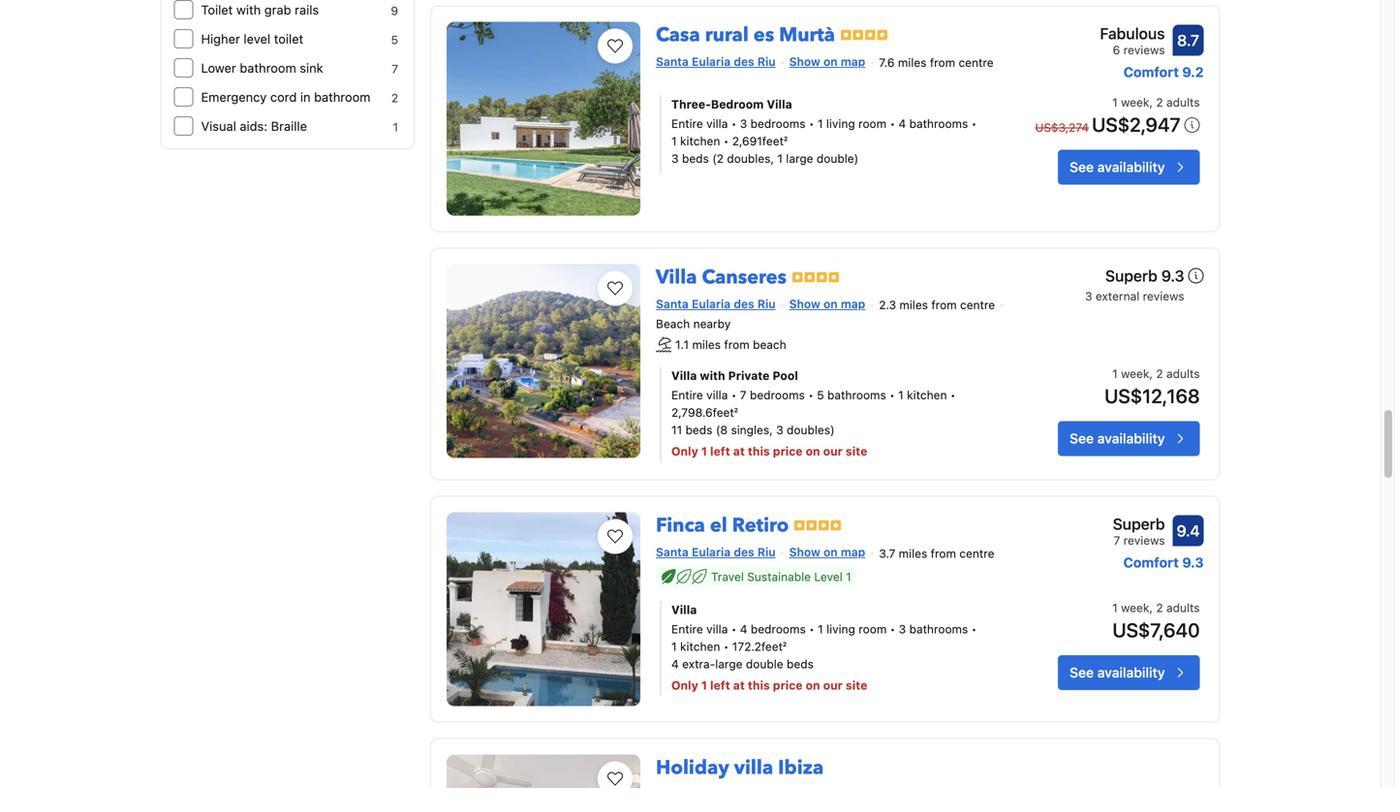 Task type: describe. For each thing, give the bounding box(es) containing it.
2 des from the top
[[734, 297, 755, 311]]

left for el
[[711, 678, 731, 692]]

9
[[391, 4, 398, 17]]

casa rural es murtà link
[[656, 14, 835, 48]]

private
[[729, 369, 770, 382]]

2 show from the top
[[790, 297, 821, 311]]

superb element for 9.3
[[1086, 264, 1185, 287]]

2,691feet²
[[733, 134, 788, 148]]

only for finca
[[672, 678, 699, 692]]

toilet
[[201, 2, 233, 17]]

level
[[815, 570, 843, 583]]

2 vertical spatial 4
[[672, 657, 679, 671]]

villa inside villa with private pool entire villa • 7 bedrooms • 5 bathrooms • 1 kitchen • 2,798.6feet² 11 beds (8 singles, 3 doubles) only 1 left at this price on our site
[[707, 388, 728, 402]]

santa for finca
[[656, 545, 689, 559]]

1 adults from the top
[[1167, 95, 1200, 109]]

11
[[672, 423, 683, 437]]

7 inside villa with private pool entire villa • 7 bedrooms • 5 bathrooms • 1 kitchen • 2,798.6feet² 11 beds (8 singles, 3 doubles) only 1 left at this price on our site
[[740, 388, 747, 402]]

see availability for es
[[1070, 159, 1166, 175]]

entire inside three-bedroom villa entire villa • 3 bedrooms • 1 living room • 4 bathrooms • 1 kitchen • 2,691feet² 3 beds (2 doubles, 1 large double)
[[672, 117, 703, 130]]

2 for 1 week , 2 adults
[[1157, 95, 1164, 109]]

beds inside "villa entire villa • 4 bedrooms • 1 living room • 3 bathrooms • 1 kitchen • 172.2feet² 4 extra-large double beds only 1 left at this price on our site"
[[787, 657, 814, 671]]

price for villa canseres
[[773, 444, 803, 458]]

sustainable
[[748, 570, 811, 583]]

doubles)
[[787, 423, 835, 437]]

left for canseres
[[711, 444, 731, 458]]

map for casa rural es murtà
[[841, 55, 866, 68]]

scored 9.4 element
[[1173, 515, 1204, 546]]

1.1
[[676, 338, 689, 351]]

emergency cord in bathroom
[[201, 90, 371, 104]]

comfort 9.2
[[1124, 64, 1204, 80]]

visual aids: braille
[[201, 119, 307, 133]]

3.7 miles from centre
[[879, 547, 995, 560]]

availability for es
[[1098, 159, 1166, 175]]

singles,
[[731, 423, 773, 437]]

2 eularia from the top
[[692, 297, 731, 311]]

es
[[754, 22, 775, 48]]

kitchen inside three-bedroom villa entire villa • 3 bedrooms • 1 living room • 4 bathrooms • 1 kitchen • 2,691feet² 3 beds (2 doubles, 1 large double)
[[680, 134, 721, 148]]

villa for villa with private pool entire villa • 7 bedrooms • 5 bathrooms • 1 kitchen • 2,798.6feet² 11 beds (8 singles, 3 doubles) only 1 left at this price on our site
[[672, 369, 697, 382]]

el
[[710, 512, 728, 539]]

eularia for rural
[[692, 55, 731, 68]]

with for private
[[700, 369, 726, 382]]

sink
[[300, 61, 323, 75]]

5 inside villa with private pool entire villa • 7 bedrooms • 5 bathrooms • 1 kitchen • 2,798.6feet² 11 beds (8 singles, 3 doubles) only 1 left at this price on our site
[[817, 388, 825, 402]]

, for villa canseres
[[1150, 367, 1153, 380]]

172.2feet²
[[733, 640, 787, 653]]

1 week , 2 adults us$12,168
[[1105, 367, 1200, 407]]

bathrooms inside three-bedroom villa entire villa • 3 bedrooms • 1 living room • 4 bathrooms • 1 kitchen • 2,691feet² 3 beds (2 doubles, 1 large double)
[[910, 117, 969, 130]]

centre for casa rural es murtà
[[959, 56, 994, 69]]

9.3 for comfort
[[1183, 554, 1204, 570]]

reviews for finca el retiro
[[1124, 534, 1166, 547]]

us$2,947
[[1092, 113, 1181, 136]]

site for finca el retiro
[[846, 678, 868, 692]]

, for finca el retiro
[[1150, 601, 1153, 614]]

villa with private pool entire villa • 7 bedrooms • 5 bathrooms • 1 kitchen • 2,798.6feet² 11 beds (8 singles, 3 doubles) only 1 left at this price on our site
[[672, 369, 956, 458]]

superb 9.3 3 external reviews
[[1086, 266, 1185, 303]]

7.6
[[879, 56, 895, 69]]

holiday villa ibiza link
[[656, 747, 824, 781]]

3 inside villa with private pool entire villa • 7 bedrooms • 5 bathrooms • 1 kitchen • 2,798.6feet² 11 beds (8 singles, 3 doubles) only 1 left at this price on our site
[[776, 423, 784, 437]]

villa canseres link
[[656, 256, 787, 291]]

at for el
[[734, 678, 745, 692]]

three-bedroom villa entire villa • 3 bedrooms • 1 living room • 4 bathrooms • 1 kitchen • 2,691feet² 3 beds (2 doubles, 1 large double)
[[672, 97, 977, 165]]

show for finca el retiro
[[790, 545, 821, 559]]

1 , from the top
[[1150, 95, 1153, 109]]

doubles,
[[727, 152, 774, 165]]

3 left the (2
[[672, 152, 679, 165]]

3.7
[[879, 547, 896, 560]]

canseres
[[702, 264, 787, 291]]

our for villa canseres
[[824, 444, 843, 458]]

casa
[[656, 22, 701, 48]]

2,798.6feet²
[[672, 406, 738, 419]]

villa for villa entire villa • 4 bedrooms • 1 living room • 3 bathrooms • 1 kitchen • 172.2feet² 4 extra-large double beds only 1 left at this price on our site
[[672, 603, 697, 616]]

finca el retiro link
[[656, 505, 789, 539]]

show on map for finca el retiro
[[790, 545, 866, 559]]

reviews inside superb 9.3 3 external reviews
[[1143, 289, 1185, 303]]

beach
[[656, 317, 690, 331]]

1 inside 1 week , 2 adults us$7,640
[[1113, 601, 1118, 614]]

riu for es
[[758, 55, 776, 68]]

2 see availability from the top
[[1070, 430, 1166, 446]]

superb element for 7
[[1113, 512, 1166, 536]]

comfort 9.3
[[1124, 554, 1204, 570]]

7 inside superb 7 reviews
[[1114, 534, 1121, 547]]

2.3
[[879, 298, 897, 312]]

murtà
[[779, 22, 835, 48]]

bathrooms inside villa with private pool entire villa • 7 bedrooms • 5 bathrooms • 1 kitchen • 2,798.6feet² 11 beds (8 singles, 3 doubles) only 1 left at this price on our site
[[828, 388, 887, 402]]

0 vertical spatial 7
[[392, 62, 398, 76]]

reviews for casa rural es murtà
[[1124, 43, 1166, 57]]

bedrooms inside "villa entire villa • 4 bedrooms • 1 living room • 3 bathrooms • 1 kitchen • 172.2feet² 4 extra-large double beds only 1 left at this price on our site"
[[751, 622, 806, 636]]

map for finca el retiro
[[841, 545, 866, 559]]

finca el retiro
[[656, 512, 789, 539]]

9.4
[[1177, 521, 1200, 540]]

us$12,168
[[1105, 384, 1200, 407]]

(2
[[713, 152, 724, 165]]

pool
[[773, 369, 799, 382]]

see availability for retiro
[[1070, 664, 1166, 680]]

this for finca el retiro
[[748, 678, 770, 692]]

9.2
[[1183, 64, 1204, 80]]

villa with private pool link
[[672, 367, 999, 384]]

lower
[[201, 61, 236, 75]]

rails
[[295, 2, 319, 17]]

living inside three-bedroom villa entire villa • 3 bedrooms • 1 living room • 4 bathrooms • 1 kitchen • 2,691feet² 3 beds (2 doubles, 1 large double)
[[827, 117, 856, 130]]

bedrooms inside villa with private pool entire villa • 7 bedrooms • 5 bathrooms • 1 kitchen • 2,798.6feet² 11 beds (8 singles, 3 doubles) only 1 left at this price on our site
[[750, 388, 805, 402]]

ibiza
[[779, 755, 824, 781]]

2 for 1 week , 2 adults us$12,168
[[1157, 367, 1164, 380]]

large inside three-bedroom villa entire villa • 3 bedrooms • 1 living room • 4 bathrooms • 1 kitchen • 2,691feet² 3 beds (2 doubles, 1 large double)
[[786, 152, 814, 165]]

travel
[[712, 570, 744, 583]]

6
[[1113, 43, 1121, 57]]

three-
[[672, 97, 711, 111]]

1 inside 1 week , 2 adults us$12,168
[[1113, 367, 1118, 380]]

santa for casa
[[656, 55, 689, 68]]

travel sustainable level 1
[[712, 570, 852, 583]]

3 down bedroom
[[740, 117, 748, 130]]

des for retiro
[[734, 545, 755, 559]]

des for es
[[734, 55, 755, 68]]

site for villa canseres
[[846, 444, 868, 458]]

double
[[746, 657, 784, 671]]

centre inside 2.3 miles from centre beach nearby
[[961, 298, 996, 312]]

casa rural es murtà image
[[447, 22, 641, 216]]

1.1 miles from beach
[[676, 338, 787, 351]]

villa for villa canseres
[[656, 264, 697, 291]]

2 availability from the top
[[1098, 430, 1166, 446]]

holiday villa ibiza
[[656, 755, 824, 781]]

nearby
[[694, 317, 731, 331]]

comfort for finca el retiro
[[1124, 554, 1179, 570]]

see for es
[[1070, 159, 1094, 175]]



Task type: vqa. For each thing, say whether or not it's contained in the screenshot.


Task type: locate. For each thing, give the bounding box(es) containing it.
1 availability from the top
[[1098, 159, 1166, 175]]

see availability link
[[1059, 150, 1200, 184], [1059, 421, 1200, 456], [1059, 655, 1200, 690]]

2 down comfort 9.2
[[1157, 95, 1164, 109]]

riu for retiro
[[758, 545, 776, 559]]

1 vertical spatial map
[[841, 297, 866, 311]]

villa inside "villa entire villa • 4 bedrooms • 1 living room • 3 bathrooms • 1 kitchen • 172.2feet² 4 extra-large double beds only 1 left at this price on our site"
[[707, 622, 728, 636]]

1 this from the top
[[748, 444, 770, 458]]

rural
[[705, 22, 749, 48]]

0 vertical spatial bedrooms
[[751, 117, 806, 130]]

villa left ibiza
[[734, 755, 774, 781]]

from right 7.6
[[930, 56, 956, 69]]

bedroom
[[711, 97, 764, 111]]

higher
[[201, 32, 240, 46]]

3
[[740, 117, 748, 130], [672, 152, 679, 165], [1086, 289, 1093, 303], [776, 423, 784, 437], [899, 622, 906, 636]]

aids:
[[240, 119, 268, 133]]

reviews inside fabulous 6 reviews
[[1124, 43, 1166, 57]]

braille
[[271, 119, 307, 133]]

7 down private
[[740, 388, 747, 402]]

2 site from the top
[[846, 678, 868, 692]]

3 inside "villa entire villa • 4 bedrooms • 1 living room • 3 bathrooms • 1 kitchen • 172.2feet² 4 extra-large double beds only 1 left at this price on our site"
[[899, 622, 906, 636]]

0 vertical spatial with
[[236, 2, 261, 17]]

0 vertical spatial 4
[[899, 117, 906, 130]]

this inside villa with private pool entire villa • 7 bedrooms • 5 bathrooms • 1 kitchen • 2,798.6feet² 11 beds (8 singles, 3 doubles) only 1 left at this price on our site
[[748, 444, 770, 458]]

2 room from the top
[[859, 622, 887, 636]]

3 see availability link from the top
[[1059, 655, 1200, 690]]

2 entire from the top
[[672, 388, 703, 402]]

from for 7.6
[[930, 56, 956, 69]]

miles for 3.7
[[899, 547, 928, 560]]

villa
[[707, 117, 728, 130], [707, 388, 728, 402], [707, 622, 728, 636], [734, 755, 774, 781]]

7
[[392, 62, 398, 76], [740, 388, 747, 402], [1114, 534, 1121, 547]]

5
[[391, 33, 398, 47], [817, 388, 825, 402]]

superb for 9.3
[[1106, 266, 1158, 285]]

,
[[1150, 95, 1153, 109], [1150, 367, 1153, 380], [1150, 601, 1153, 614]]

availability for retiro
[[1098, 664, 1166, 680]]

superb up comfort 9.3 on the bottom right of the page
[[1113, 515, 1166, 533]]

1 vertical spatial availability
[[1098, 430, 1166, 446]]

our for finca el retiro
[[824, 678, 843, 692]]

from inside 2.3 miles from centre beach nearby
[[932, 298, 957, 312]]

reviews up comfort 9.3 on the bottom right of the page
[[1124, 534, 1166, 547]]

villa up '2,798.6feet²'
[[707, 388, 728, 402]]

2 vertical spatial bathrooms
[[910, 622, 969, 636]]

0 vertical spatial map
[[841, 55, 866, 68]]

kitchen inside villa with private pool entire villa • 7 bedrooms • 5 bathrooms • 1 kitchen • 2,798.6feet² 11 beds (8 singles, 3 doubles) only 1 left at this price on our site
[[907, 388, 947, 402]]

villa inside three-bedroom villa entire villa • 3 bedrooms • 1 living room • 4 bathrooms • 1 kitchen • 2,691feet² 3 beds (2 doubles, 1 large double)
[[767, 97, 793, 111]]

on
[[824, 55, 838, 68], [824, 297, 838, 311], [806, 444, 821, 458], [824, 545, 838, 559], [806, 678, 821, 692]]

eularia for el
[[692, 545, 731, 559]]

1 horizontal spatial large
[[786, 152, 814, 165]]

map left 3.7
[[841, 545, 866, 559]]

beds inside villa with private pool entire villa • 7 bedrooms • 5 bathrooms • 1 kitchen • 2,798.6feet² 11 beds (8 singles, 3 doubles) only 1 left at this price on our site
[[686, 423, 713, 437]]

0 vertical spatial superb
[[1106, 266, 1158, 285]]

bedrooms inside three-bedroom villa entire villa • 3 bedrooms • 1 living room • 4 bathrooms • 1 kitchen • 2,691feet² 3 beds (2 doubles, 1 large double)
[[751, 117, 806, 130]]

3 santa from the top
[[656, 545, 689, 559]]

3 des from the top
[[734, 545, 755, 559]]

site inside "villa entire villa • 4 bedrooms • 1 living room • 3 bathrooms • 1 kitchen • 172.2feet² 4 extra-large double beds only 1 left at this price on our site"
[[846, 678, 868, 692]]

santa eularia des riu up nearby
[[656, 297, 776, 311]]

comfort for casa rural es murtà
[[1124, 64, 1180, 80]]

, inside 1 week , 2 adults us$12,168
[[1150, 367, 1153, 380]]

level
[[244, 32, 271, 46]]

2 week from the top
[[1122, 367, 1150, 380]]

show for casa rural es murtà
[[790, 55, 821, 68]]

availability
[[1098, 159, 1166, 175], [1098, 430, 1166, 446], [1098, 664, 1166, 680]]

at inside "villa entire villa • 4 bedrooms • 1 living room • 3 bathrooms • 1 kitchen • 172.2feet² 4 extra-large double beds only 1 left at this price on our site"
[[734, 678, 745, 692]]

0 vertical spatial beds
[[682, 152, 709, 165]]

our inside "villa entire villa • 4 bedrooms • 1 living room • 3 bathrooms • 1 kitchen • 172.2feet² 4 extra-large double beds only 1 left at this price on our site"
[[824, 678, 843, 692]]

on up level
[[824, 545, 838, 559]]

beds inside three-bedroom villa entire villa • 3 bedrooms • 1 living room • 4 bathrooms • 1 kitchen • 2,691feet² 3 beds (2 doubles, 1 large double)
[[682, 152, 709, 165]]

0 vertical spatial site
[[846, 444, 868, 458]]

scored 8.7 element
[[1173, 25, 1204, 56]]

1 at from the top
[[734, 444, 745, 458]]

living down villa link on the bottom of page
[[827, 622, 856, 636]]

2 vertical spatial bedrooms
[[751, 622, 806, 636]]

1 week from the top
[[1122, 95, 1150, 109]]

at inside villa with private pool entire villa • 7 bedrooms • 5 bathrooms • 1 kitchen • 2,798.6feet² 11 beds (8 singles, 3 doubles) only 1 left at this price on our site
[[734, 444, 745, 458]]

2 for 1 week , 2 adults us$7,640
[[1157, 601, 1164, 614]]

santa eularia des riu down rural
[[656, 55, 776, 68]]

site
[[846, 444, 868, 458], [846, 678, 868, 692]]

see availability link down us$2,947
[[1059, 150, 1200, 184]]

large
[[786, 152, 814, 165], [716, 657, 743, 671]]

availability down us$2,947
[[1098, 159, 1166, 175]]

des down canseres
[[734, 297, 755, 311]]

eularia down rural
[[692, 55, 731, 68]]

santa
[[656, 55, 689, 68], [656, 297, 689, 311], [656, 545, 689, 559]]

3 entire from the top
[[672, 622, 703, 636]]

finca
[[656, 512, 705, 539]]

our inside villa with private pool entire villa • 7 bedrooms • 5 bathrooms • 1 kitchen • 2,798.6feet² 11 beds (8 singles, 3 doubles) only 1 left at this price on our site
[[824, 444, 843, 458]]

miles for 1.1
[[693, 338, 721, 351]]

1 horizontal spatial bathroom
[[314, 90, 371, 104]]

see
[[1070, 159, 1094, 175], [1070, 430, 1094, 446], [1070, 664, 1094, 680]]

0 vertical spatial 9.3
[[1162, 266, 1185, 285]]

1 vertical spatial only
[[672, 678, 699, 692]]

3 see from the top
[[1070, 664, 1094, 680]]

bedrooms up "172.2feet²"
[[751, 622, 806, 636]]

show on map for casa rural es murtà
[[790, 55, 866, 68]]

villa inside villa with private pool entire villa • 7 bedrooms • 5 bathrooms • 1 kitchen • 2,798.6feet² 11 beds (8 singles, 3 doubles) only 1 left at this price on our site
[[672, 369, 697, 382]]

villa up extra-
[[707, 622, 728, 636]]

comfort down superb 7 reviews
[[1124, 554, 1179, 570]]

at down "172.2feet²"
[[734, 678, 745, 692]]

2 santa eularia des riu from the top
[[656, 297, 776, 311]]

1 week , 2 adults
[[1113, 95, 1200, 109]]

see availability down us$2,947
[[1070, 159, 1166, 175]]

external
[[1096, 289, 1140, 303]]

2.3 miles from centre beach nearby
[[656, 298, 996, 331]]

0 vertical spatial large
[[786, 152, 814, 165]]

from
[[930, 56, 956, 69], [932, 298, 957, 312], [724, 338, 750, 351], [931, 547, 957, 560]]

des up travel
[[734, 545, 755, 559]]

2 show on map from the top
[[790, 297, 866, 311]]

villa
[[767, 97, 793, 111], [656, 264, 697, 291], [672, 369, 697, 382], [672, 603, 697, 616]]

entire inside villa with private pool entire villa • 7 bedrooms • 5 bathrooms • 1 kitchen • 2,798.6feet² 11 beds (8 singles, 3 doubles) only 1 left at this price on our site
[[672, 388, 703, 402]]

bedrooms down pool
[[750, 388, 805, 402]]

0 vertical spatial ,
[[1150, 95, 1153, 109]]

1 vertical spatial 7
[[740, 388, 747, 402]]

miles for 7.6
[[898, 56, 927, 69]]

1 vertical spatial beds
[[686, 423, 713, 437]]

left down extra-
[[711, 678, 731, 692]]

miles for 2.3
[[900, 298, 929, 312]]

2 horizontal spatial 7
[[1114, 534, 1121, 547]]

2 our from the top
[[824, 678, 843, 692]]

superb inside superb 9.3 3 external reviews
[[1106, 266, 1158, 285]]

2 vertical spatial availability
[[1098, 664, 1166, 680]]

villa up 2,691feet²
[[767, 97, 793, 111]]

left inside "villa entire villa • 4 bedrooms • 1 living room • 3 bathrooms • 1 kitchen • 172.2feet² 4 extra-large double beds only 1 left at this price on our site"
[[711, 678, 731, 692]]

week up us$7,640
[[1122, 601, 1150, 614]]

see availability link for es
[[1059, 150, 1200, 184]]

1 entire from the top
[[672, 117, 703, 130]]

kitchen
[[680, 134, 721, 148], [907, 388, 947, 402], [680, 640, 721, 653]]

show up pool
[[790, 297, 821, 311]]

3 week from the top
[[1122, 601, 1150, 614]]

9.3
[[1162, 266, 1185, 285], [1183, 554, 1204, 570]]

3 riu from the top
[[758, 545, 776, 559]]

map
[[841, 55, 866, 68], [841, 297, 866, 311], [841, 545, 866, 559]]

left
[[711, 444, 731, 458], [711, 678, 731, 692]]

centre right 7.6
[[959, 56, 994, 69]]

at down singles,
[[734, 444, 745, 458]]

0 horizontal spatial large
[[716, 657, 743, 671]]

week inside 1 week , 2 adults us$7,640
[[1122, 601, 1150, 614]]

with inside villa with private pool entire villa • 7 bedrooms • 5 bathrooms • 1 kitchen • 2,798.6feet² 11 beds (8 singles, 3 doubles) only 1 left at this price on our site
[[700, 369, 726, 382]]

0 vertical spatial santa eularia des riu
[[656, 55, 776, 68]]

entire
[[672, 117, 703, 130], [672, 388, 703, 402], [672, 622, 703, 636]]

1 see from the top
[[1070, 159, 1094, 175]]

holiday
[[656, 755, 730, 781]]

adults for villa canseres
[[1167, 367, 1200, 380]]

0 vertical spatial santa
[[656, 55, 689, 68]]

villa up beach
[[656, 264, 697, 291]]

1 horizontal spatial 7
[[740, 388, 747, 402]]

our down the doubles)
[[824, 444, 843, 458]]

with left grab
[[236, 2, 261, 17]]

0 vertical spatial reviews
[[1124, 43, 1166, 57]]

cord
[[270, 90, 297, 104]]

only inside villa with private pool entire villa • 7 bedrooms • 5 bathrooms • 1 kitchen • 2,798.6feet² 11 beds (8 singles, 3 doubles) only 1 left at this price on our site
[[672, 444, 699, 458]]

0 vertical spatial room
[[859, 117, 887, 130]]

adults inside 1 week , 2 adults us$12,168
[[1167, 367, 1200, 380]]

week up us$12,168
[[1122, 367, 1150, 380]]

4 left extra-
[[672, 657, 679, 671]]

3 eularia from the top
[[692, 545, 731, 559]]

3 , from the top
[[1150, 601, 1153, 614]]

0 vertical spatial adults
[[1167, 95, 1200, 109]]

2 vertical spatial see availability link
[[1059, 655, 1200, 690]]

1 vertical spatial at
[[734, 678, 745, 692]]

0 vertical spatial see
[[1070, 159, 1094, 175]]

reviews inside superb 7 reviews
[[1124, 534, 1166, 547]]

centre right 3.7
[[960, 547, 995, 560]]

from for 1.1
[[724, 338, 750, 351]]

see availability
[[1070, 159, 1166, 175], [1070, 430, 1166, 446], [1070, 664, 1166, 680]]

2 vertical spatial centre
[[960, 547, 995, 560]]

left inside villa with private pool entire villa • 7 bedrooms • 5 bathrooms • 1 kitchen • 2,798.6feet² 11 beds (8 singles, 3 doubles) only 1 left at this price on our site
[[711, 444, 731, 458]]

santa eularia des riu for rural
[[656, 55, 776, 68]]

price
[[773, 444, 803, 458], [773, 678, 803, 692]]

see availability down us$7,640
[[1070, 664, 1166, 680]]

eularia
[[692, 55, 731, 68], [692, 297, 731, 311], [692, 545, 731, 559]]

1 show from the top
[[790, 55, 821, 68]]

show down murtà at top
[[790, 55, 821, 68]]

9.3 inside superb 9.3 3 external reviews
[[1162, 266, 1185, 285]]

extra-
[[683, 657, 716, 671]]

1 price from the top
[[773, 444, 803, 458]]

1 comfort from the top
[[1124, 64, 1180, 80]]

1 vertical spatial show
[[790, 297, 821, 311]]

0 vertical spatial our
[[824, 444, 843, 458]]

price down the double
[[773, 678, 803, 692]]

villa down 1.1
[[672, 369, 697, 382]]

3 map from the top
[[841, 545, 866, 559]]

entire up extra-
[[672, 622, 703, 636]]

4 down 7.6 miles from centre
[[899, 117, 906, 130]]

1 vertical spatial 4
[[740, 622, 748, 636]]

3 down villa link on the bottom of page
[[899, 622, 906, 636]]

entire up '2,798.6feet²'
[[672, 388, 703, 402]]

2 vertical spatial reviews
[[1124, 534, 1166, 547]]

0 vertical spatial superb element
[[1086, 264, 1185, 287]]

week
[[1122, 95, 1150, 109], [1122, 367, 1150, 380], [1122, 601, 1150, 614]]

grab
[[264, 2, 291, 17]]

from right 3.7
[[931, 547, 957, 560]]

2 up us$7,640
[[1157, 601, 1164, 614]]

living inside "villa entire villa • 4 bedrooms • 1 living room • 3 bathrooms • 1 kitchen • 172.2feet² 4 extra-large double beds only 1 left at this price on our site"
[[827, 622, 856, 636]]

santa down finca
[[656, 545, 689, 559]]

see for retiro
[[1070, 664, 1094, 680]]

2 vertical spatial map
[[841, 545, 866, 559]]

price for finca el retiro
[[773, 678, 803, 692]]

1 vertical spatial left
[[711, 678, 731, 692]]

large down "172.2feet²"
[[716, 657, 743, 671]]

1 vertical spatial comfort
[[1124, 554, 1179, 570]]

0 horizontal spatial 5
[[391, 33, 398, 47]]

1 santa eularia des riu from the top
[[656, 55, 776, 68]]

finca el retiro image
[[447, 512, 641, 706]]

7.6 miles from centre
[[879, 56, 994, 69]]

2 vertical spatial riu
[[758, 545, 776, 559]]

santa eularia des riu down el
[[656, 545, 776, 559]]

left down (8
[[711, 444, 731, 458]]

1 riu from the top
[[758, 55, 776, 68]]

1 vertical spatial week
[[1122, 367, 1150, 380]]

1 horizontal spatial 5
[[817, 388, 825, 402]]

adults
[[1167, 95, 1200, 109], [1167, 367, 1200, 380], [1167, 601, 1200, 614]]

price inside villa with private pool entire villa • 7 bedrooms • 5 bathrooms • 1 kitchen • 2,798.6feet² 11 beds (8 singles, 3 doubles) only 1 left at this price on our site
[[773, 444, 803, 458]]

miles inside 2.3 miles from centre beach nearby
[[900, 298, 929, 312]]

2 vertical spatial beds
[[787, 657, 814, 671]]

1 santa from the top
[[656, 55, 689, 68]]

7 left scored 9.4 element
[[1114, 534, 1121, 547]]

with for grab
[[236, 2, 261, 17]]

villa entire villa • 4 bedrooms • 1 living room • 3 bathrooms • 1 kitchen • 172.2feet² 4 extra-large double beds only 1 left at this price on our site
[[672, 603, 977, 692]]

bathrooms down 7.6 miles from centre
[[910, 117, 969, 130]]

0 horizontal spatial with
[[236, 2, 261, 17]]

villa link
[[672, 601, 999, 618]]

from for 2.3
[[932, 298, 957, 312]]

on for 2.3 miles from centre
[[824, 297, 838, 311]]

3 see availability from the top
[[1070, 664, 1166, 680]]

centre for finca el retiro
[[960, 547, 995, 560]]

2 vertical spatial santa
[[656, 545, 689, 559]]

centre
[[959, 56, 994, 69], [961, 298, 996, 312], [960, 547, 995, 560]]

superb element up comfort 9.3 on the bottom right of the page
[[1113, 512, 1166, 536]]

with
[[236, 2, 261, 17], [700, 369, 726, 382]]

1 vertical spatial des
[[734, 297, 755, 311]]

2 vertical spatial kitchen
[[680, 640, 721, 653]]

1 vertical spatial santa
[[656, 297, 689, 311]]

2 map from the top
[[841, 297, 866, 311]]

1 site from the top
[[846, 444, 868, 458]]

1 map from the top
[[841, 55, 866, 68]]

des down casa rural es murtà on the top
[[734, 55, 755, 68]]

us$3,274
[[1036, 121, 1090, 134]]

from for 3.7
[[931, 547, 957, 560]]

villa inside "villa entire villa • 4 bedrooms • 1 living room • 3 bathrooms • 1 kitchen • 172.2feet² 4 extra-large double beds only 1 left at this price on our site"
[[672, 603, 697, 616]]

2 left from the top
[[711, 678, 731, 692]]

5 down "9"
[[391, 33, 398, 47]]

2 comfort from the top
[[1124, 554, 1179, 570]]

1 show on map from the top
[[790, 55, 866, 68]]

1 vertical spatial large
[[716, 657, 743, 671]]

adults for finca el retiro
[[1167, 601, 1200, 614]]

9.3 for superb
[[1162, 266, 1185, 285]]

, up us$7,640
[[1150, 601, 1153, 614]]

entire down three-
[[672, 117, 703, 130]]

large left double) in the right of the page
[[786, 152, 814, 165]]

week for villa canseres
[[1122, 367, 1150, 380]]

on down murtà at top
[[824, 55, 838, 68]]

site inside villa with private pool entire villa • 7 bedrooms • 5 bathrooms • 1 kitchen • 2,798.6feet² 11 beds (8 singles, 3 doubles) only 1 left at this price on our site
[[846, 444, 868, 458]]

2 see availability link from the top
[[1059, 421, 1200, 456]]

2 inside 1 week , 2 adults us$12,168
[[1157, 367, 1164, 380]]

3 show on map from the top
[[790, 545, 866, 559]]

room down villa link on the bottom of page
[[859, 622, 887, 636]]

large inside "villa entire villa • 4 bedrooms • 1 living room • 3 bathrooms • 1 kitchen • 172.2feet² 4 extra-large double beds only 1 left at this price on our site"
[[716, 657, 743, 671]]

3 left external
[[1086, 289, 1093, 303]]

miles right 7.6
[[898, 56, 927, 69]]

our down villa link on the bottom of page
[[824, 678, 843, 692]]

fabulous 6 reviews
[[1100, 24, 1166, 57]]

double)
[[817, 152, 859, 165]]

superb for 7
[[1113, 515, 1166, 533]]

kitchen inside "villa entire villa • 4 bedrooms • 1 living room • 3 bathrooms • 1 kitchen • 172.2feet² 4 extra-large double beds only 1 left at this price on our site"
[[680, 640, 721, 653]]

1 left from the top
[[711, 444, 731, 458]]

santa up beach
[[656, 297, 689, 311]]

3 adults from the top
[[1167, 601, 1200, 614]]

week up us$2,947
[[1122, 95, 1150, 109]]

at for canseres
[[734, 444, 745, 458]]

1 our from the top
[[824, 444, 843, 458]]

0 horizontal spatial 4
[[672, 657, 679, 671]]

1 vertical spatial riu
[[758, 297, 776, 311]]

2 at from the top
[[734, 678, 745, 692]]

1 vertical spatial 5
[[817, 388, 825, 402]]

2 this from the top
[[748, 678, 770, 692]]

0 vertical spatial show on map
[[790, 55, 866, 68]]

1 eularia from the top
[[692, 55, 731, 68]]

2 santa from the top
[[656, 297, 689, 311]]

superb element
[[1086, 264, 1185, 287], [1113, 512, 1166, 536]]

2 only from the top
[[672, 678, 699, 692]]

visual
[[201, 119, 236, 133]]

three-bedroom villa link
[[672, 95, 999, 113]]

1 vertical spatial price
[[773, 678, 803, 692]]

from right 2.3
[[932, 298, 957, 312]]

comfort
[[1124, 64, 1180, 80], [1124, 554, 1179, 570]]

only down extra-
[[672, 678, 699, 692]]

villa down bedroom
[[707, 117, 728, 130]]

1 vertical spatial site
[[846, 678, 868, 692]]

fabulous
[[1100, 24, 1166, 42]]

adults up us$12,168
[[1167, 367, 1200, 380]]

1 vertical spatial with
[[700, 369, 726, 382]]

fabulous element
[[1100, 22, 1166, 45]]

toilet
[[274, 32, 304, 46]]

3 availability from the top
[[1098, 664, 1166, 680]]

8.7
[[1178, 31, 1200, 49]]

on down the doubles)
[[806, 444, 821, 458]]

bathrooms down villa with private pool 'link'
[[828, 388, 887, 402]]

only for villa
[[672, 444, 699, 458]]

lower bathroom sink
[[201, 61, 323, 75]]

3 inside superb 9.3 3 external reviews
[[1086, 289, 1093, 303]]

superb up external
[[1106, 266, 1158, 285]]

1 horizontal spatial 4
[[740, 622, 748, 636]]

1 vertical spatial see availability link
[[1059, 421, 1200, 456]]

2 vertical spatial entire
[[672, 622, 703, 636]]

0 horizontal spatial bathroom
[[240, 61, 296, 75]]

living
[[827, 117, 856, 130], [827, 622, 856, 636]]

casa rural es murtà
[[656, 22, 835, 48]]

1 vertical spatial 9.3
[[1183, 554, 1204, 570]]

(8
[[716, 423, 728, 437]]

2 vertical spatial show on map
[[790, 545, 866, 559]]

0 vertical spatial 5
[[391, 33, 398, 47]]

us$7,640
[[1113, 618, 1200, 641]]

0 vertical spatial at
[[734, 444, 745, 458]]

centre right 2.3
[[961, 298, 996, 312]]

0 vertical spatial see availability
[[1070, 159, 1166, 175]]

2 inside 1 week , 2 adults us$7,640
[[1157, 601, 1164, 614]]

villa inside three-bedroom villa entire villa • 3 bedrooms • 1 living room • 4 bathrooms • 1 kitchen • 2,691feet² 3 beds (2 doubles, 1 large double)
[[707, 117, 728, 130]]

1 vertical spatial room
[[859, 622, 887, 636]]

1 see availability link from the top
[[1059, 150, 1200, 184]]

0 vertical spatial this
[[748, 444, 770, 458]]

7 down "9"
[[392, 62, 398, 76]]

adults up us$7,640
[[1167, 601, 1200, 614]]

only down 11
[[672, 444, 699, 458]]

0 vertical spatial show
[[790, 55, 821, 68]]

adults down 9.2
[[1167, 95, 1200, 109]]

on for 3.7 miles from centre
[[824, 545, 838, 559]]

2 see from the top
[[1070, 430, 1094, 446]]

from down nearby
[[724, 338, 750, 351]]

, inside 1 week , 2 adults us$7,640
[[1150, 601, 1153, 614]]

on for 7.6 miles from centre
[[824, 55, 838, 68]]

beach
[[753, 338, 787, 351]]

1 week , 2 adults us$7,640
[[1113, 601, 1200, 641]]

bathroom right in
[[314, 90, 371, 104]]

2 vertical spatial see
[[1070, 664, 1094, 680]]

map left 2.3
[[841, 297, 866, 311]]

0 vertical spatial living
[[827, 117, 856, 130]]

1 vertical spatial adults
[[1167, 367, 1200, 380]]

1 des from the top
[[734, 55, 755, 68]]

2 adults from the top
[[1167, 367, 1200, 380]]

0 vertical spatial bathroom
[[240, 61, 296, 75]]

map left 7.6
[[841, 55, 866, 68]]

room inside "villa entire villa • 4 bedrooms • 1 living room • 3 bathrooms • 1 kitchen • 172.2feet² 4 extra-large double beds only 1 left at this price on our site"
[[859, 622, 887, 636]]

2 vertical spatial 7
[[1114, 534, 1121, 547]]

week inside 1 week , 2 adults us$12,168
[[1122, 367, 1150, 380]]

santa down casa
[[656, 55, 689, 68]]

superb 7 reviews
[[1113, 515, 1166, 547]]

2 vertical spatial see availability
[[1070, 664, 1166, 680]]

emergency
[[201, 90, 267, 104]]

higher level toilet
[[201, 32, 304, 46]]

eularia up nearby
[[692, 297, 731, 311]]

0 vertical spatial week
[[1122, 95, 1150, 109]]

site down villa with private pool 'link'
[[846, 444, 868, 458]]

toilet with grab rails
[[201, 2, 319, 17]]

1 room from the top
[[859, 117, 887, 130]]

2 vertical spatial ,
[[1150, 601, 1153, 614]]

0 vertical spatial riu
[[758, 55, 776, 68]]

beds down '2,798.6feet²'
[[686, 423, 713, 437]]

price inside "villa entire villa • 4 bedrooms • 1 living room • 3 bathrooms • 1 kitchen • 172.2feet² 4 extra-large double beds only 1 left at this price on our site"
[[773, 678, 803, 692]]

site down villa link on the bottom of page
[[846, 678, 868, 692]]

3 santa eularia des riu from the top
[[656, 545, 776, 559]]

entire inside "villa entire villa • 4 bedrooms • 1 living room • 3 bathrooms • 1 kitchen • 172.2feet² 4 extra-large double beds only 1 left at this price on our site"
[[672, 622, 703, 636]]

1 vertical spatial entire
[[672, 388, 703, 402]]

miles
[[898, 56, 927, 69], [900, 298, 929, 312], [693, 338, 721, 351], [899, 547, 928, 560]]

0 vertical spatial only
[[672, 444, 699, 458]]

riu
[[758, 55, 776, 68], [758, 297, 776, 311], [758, 545, 776, 559]]

room inside three-bedroom villa entire villa • 3 bedrooms • 1 living room • 4 bathrooms • 1 kitchen • 2,691feet² 3 beds (2 doubles, 1 large double)
[[859, 117, 887, 130]]

bedrooms
[[751, 117, 806, 130], [750, 388, 805, 402], [751, 622, 806, 636]]

2 price from the top
[[773, 678, 803, 692]]

in
[[300, 90, 311, 104]]

see availability down us$12,168
[[1070, 430, 1166, 446]]

week for finca el retiro
[[1122, 601, 1150, 614]]

only inside "villa entire villa • 4 bedrooms • 1 living room • 3 bathrooms • 1 kitchen • 172.2feet² 4 extra-large double beds only 1 left at this price on our site"
[[672, 678, 699, 692]]

on inside villa with private pool entire villa • 7 bedrooms • 5 bathrooms • 1 kitchen • 2,798.6feet² 11 beds (8 singles, 3 doubles) only 1 left at this price on our site
[[806, 444, 821, 458]]

2 vertical spatial adults
[[1167, 601, 1200, 614]]

reviews down fabulous
[[1124, 43, 1166, 57]]

2 vertical spatial show
[[790, 545, 821, 559]]

villa canseres
[[656, 264, 787, 291]]

0 vertical spatial kitchen
[[680, 134, 721, 148]]

see availability link for retiro
[[1059, 655, 1200, 690]]

room down three-bedroom villa link
[[859, 117, 887, 130]]

bathrooms down the 3.7 miles from centre
[[910, 622, 969, 636]]

1 horizontal spatial with
[[700, 369, 726, 382]]

this inside "villa entire villa • 4 bedrooms • 1 living room • 3 bathrooms • 1 kitchen • 172.2feet² 4 extra-large double beds only 1 left at this price on our site"
[[748, 678, 770, 692]]

1 see availability from the top
[[1070, 159, 1166, 175]]

santa eularia des riu for el
[[656, 545, 776, 559]]

3 show from the top
[[790, 545, 821, 559]]

•
[[732, 117, 737, 130], [809, 117, 815, 130], [890, 117, 896, 130], [972, 117, 977, 130], [724, 134, 729, 148], [732, 388, 737, 402], [809, 388, 814, 402], [890, 388, 895, 402], [951, 388, 956, 402], [732, 622, 737, 636], [809, 622, 815, 636], [890, 622, 896, 636], [972, 622, 977, 636], [724, 640, 729, 653]]

bathrooms inside "villa entire villa • 4 bedrooms • 1 living room • 3 bathrooms • 1 kitchen • 172.2feet² 4 extra-large double beds only 1 left at this price on our site"
[[910, 622, 969, 636]]

1 vertical spatial see
[[1070, 430, 1094, 446]]

des
[[734, 55, 755, 68], [734, 297, 755, 311], [734, 545, 755, 559]]

2 vertical spatial santa eularia des riu
[[656, 545, 776, 559]]

1 vertical spatial superb
[[1113, 515, 1166, 533]]

2 riu from the top
[[758, 297, 776, 311]]

0 vertical spatial entire
[[672, 117, 703, 130]]

bathroom down "level"
[[240, 61, 296, 75]]

1 vertical spatial bathroom
[[314, 90, 371, 104]]

retiro
[[733, 512, 789, 539]]

show up travel sustainable level 1
[[790, 545, 821, 559]]

miles right 2.3
[[900, 298, 929, 312]]

availability down us$12,168
[[1098, 430, 1166, 446]]

villa canseres image
[[447, 264, 641, 458]]

adults inside 1 week , 2 adults us$7,640
[[1167, 601, 1200, 614]]

on left 2.3
[[824, 297, 838, 311]]

0 vertical spatial des
[[734, 55, 755, 68]]

at
[[734, 444, 745, 458], [734, 678, 745, 692]]

3 right singles,
[[776, 423, 784, 437]]

2 down "9"
[[391, 91, 398, 105]]

1 vertical spatial santa eularia des riu
[[656, 297, 776, 311]]

2 , from the top
[[1150, 367, 1153, 380]]

this for villa canseres
[[748, 444, 770, 458]]

1 vertical spatial bedrooms
[[750, 388, 805, 402]]

1 vertical spatial eularia
[[692, 297, 731, 311]]

price down the doubles)
[[773, 444, 803, 458]]

eularia down el
[[692, 545, 731, 559]]

1 vertical spatial living
[[827, 622, 856, 636]]

0 horizontal spatial 7
[[392, 62, 398, 76]]

only
[[672, 444, 699, 458], [672, 678, 699, 692]]

0 vertical spatial eularia
[[692, 55, 731, 68]]

5 down villa with private pool 'link'
[[817, 388, 825, 402]]

2 vertical spatial des
[[734, 545, 755, 559]]

1 vertical spatial this
[[748, 678, 770, 692]]

4 inside three-bedroom villa entire villa • 3 bedrooms • 1 living room • 4 bathrooms • 1 kitchen • 2,691feet² 3 beds (2 doubles, 1 large double)
[[899, 117, 906, 130]]

1 only from the top
[[672, 444, 699, 458]]

superb element up external
[[1086, 264, 1185, 287]]

on inside "villa entire villa • 4 bedrooms • 1 living room • 3 bathrooms • 1 kitchen • 172.2feet² 4 extra-large double beds only 1 left at this price on our site"
[[806, 678, 821, 692]]



